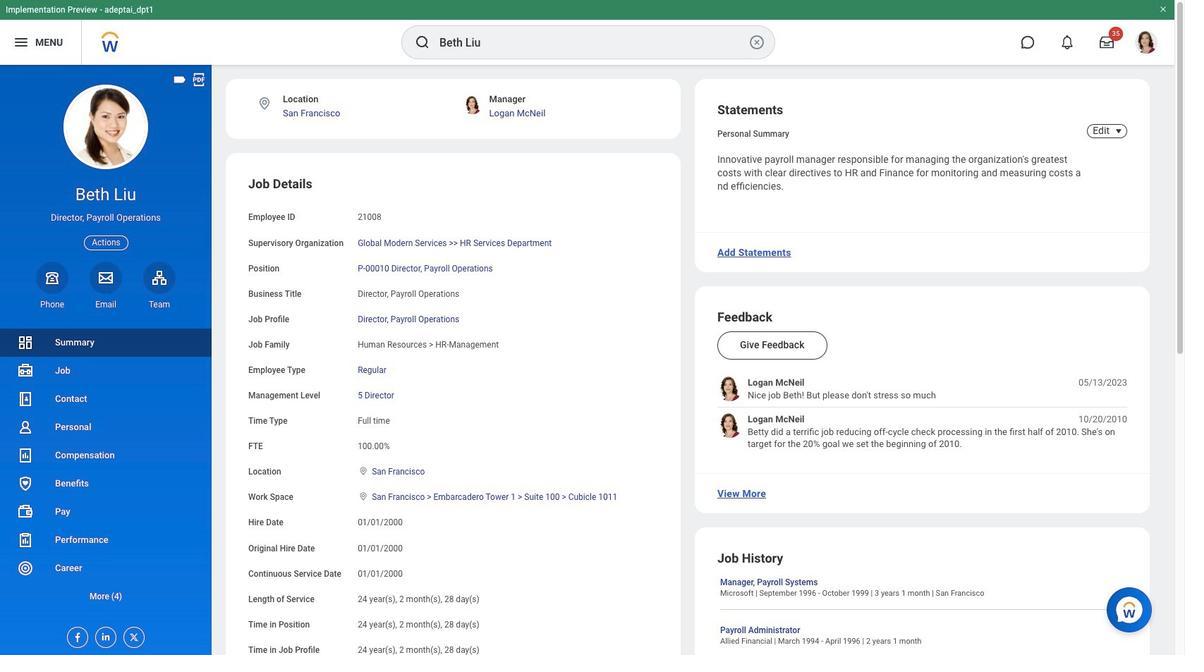 Task type: describe. For each thing, give the bounding box(es) containing it.
notifications large image
[[1060, 35, 1074, 49]]

1 horizontal spatial list
[[717, 377, 1127, 450]]

0 horizontal spatial list
[[0, 329, 212, 611]]

summary image
[[17, 334, 34, 351]]

1 employee's photo (logan mcneil) image from the top
[[717, 377, 742, 402]]

navigation pane region
[[0, 65, 212, 655]]

benefits image
[[17, 475, 34, 492]]

x circle image
[[748, 34, 765, 51]]

Search Workday  search field
[[439, 27, 746, 58]]

phone beth liu element
[[36, 299, 68, 310]]

2 vertical spatial location image
[[358, 492, 369, 502]]

personal summary element
[[717, 126, 789, 139]]

full time element
[[358, 413, 390, 426]]

phone image
[[42, 269, 62, 286]]

inbox large image
[[1100, 35, 1114, 49]]

1 vertical spatial location image
[[358, 466, 369, 476]]

performance image
[[17, 532, 34, 549]]

personal image
[[17, 419, 34, 436]]

view team image
[[151, 269, 168, 286]]

pay image
[[17, 504, 34, 521]]

job image
[[17, 363, 34, 379]]



Task type: vqa. For each thing, say whether or not it's contained in the screenshot.
rightmost GMS:
no



Task type: locate. For each thing, give the bounding box(es) containing it.
email beth liu element
[[90, 299, 122, 310]]

contact image
[[17, 391, 34, 408]]

justify image
[[13, 34, 30, 51]]

list
[[0, 329, 212, 611], [717, 377, 1127, 450]]

group
[[248, 176, 658, 655]]

banner
[[0, 0, 1174, 65]]

caret down image
[[1110, 126, 1127, 137]]

0 vertical spatial employee's photo (logan mcneil) image
[[717, 377, 742, 402]]

team beth liu element
[[143, 299, 176, 310]]

search image
[[414, 34, 431, 51]]

mail image
[[97, 269, 114, 286]]

profile logan mcneil image
[[1135, 31, 1158, 56]]

tag image
[[172, 72, 188, 87]]

facebook image
[[68, 628, 83, 643]]

1 vertical spatial employee's photo (logan mcneil) image
[[717, 414, 742, 438]]

compensation image
[[17, 447, 34, 464]]

0 vertical spatial location image
[[257, 96, 272, 111]]

2 employee's photo (logan mcneil) image from the top
[[717, 414, 742, 438]]

location image
[[257, 96, 272, 111], [358, 466, 369, 476], [358, 492, 369, 502]]

close environment banner image
[[1159, 5, 1167, 13]]

view printable version (pdf) image
[[191, 72, 207, 87]]

employee's photo (logan mcneil) image
[[717, 377, 742, 402], [717, 414, 742, 438]]

x image
[[124, 628, 140, 643]]

career image
[[17, 560, 34, 577]]

linkedin image
[[96, 628, 111, 643]]



